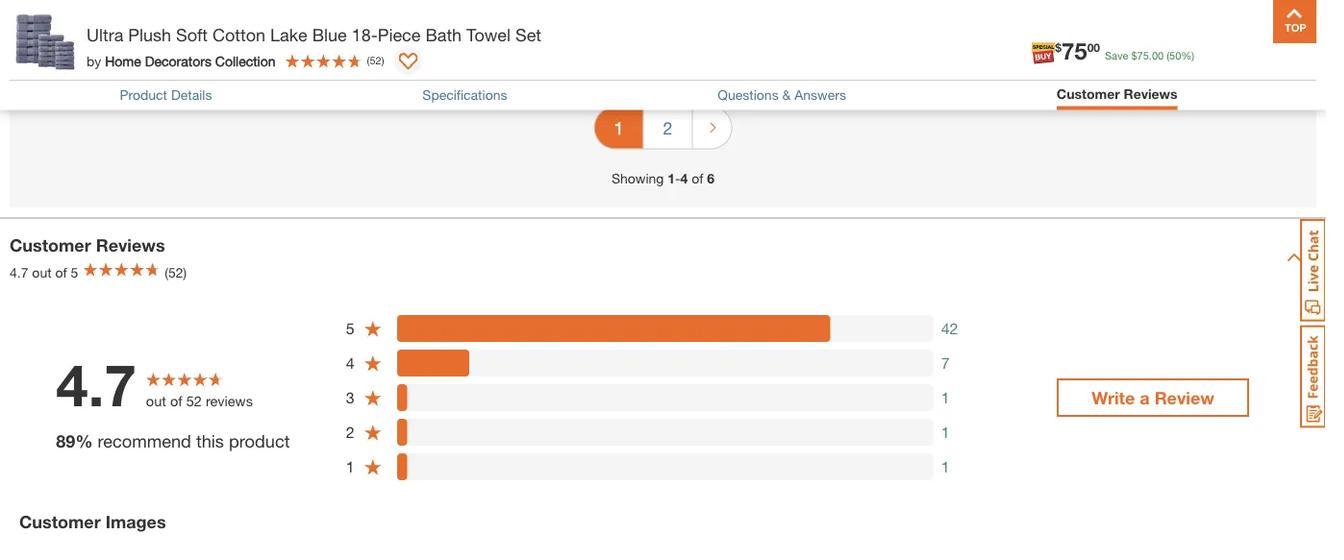 Task type: locate. For each thing, give the bounding box(es) containing it.
set
[[516, 24, 542, 45]]

1 vertical spatial 4
[[346, 355, 355, 373]]

this down out of 52 reviews
[[196, 431, 224, 452]]

0 horizontal spatial i
[[42, 0, 47, 21]]

customer reviews up 4.7 out of 5
[[10, 235, 165, 256]]

0 horizontal spatial reviews
[[96, 235, 165, 256]]

1 for 1
[[941, 458, 950, 477]]

questions & answers button
[[718, 87, 846, 103], [718, 87, 846, 103]]

reviews
[[1124, 86, 1178, 101], [96, 235, 165, 256]]

review.
[[815, 0, 868, 21]]

1 horizontal spatial i
[[873, 0, 878, 21]]

customer
[[1057, 86, 1120, 101], [10, 235, 91, 256], [19, 512, 101, 533]]

0 horizontal spatial product
[[229, 431, 290, 452]]

0 vertical spatial 4.7
[[10, 265, 28, 281]]

answers
[[795, 87, 846, 103]]

1 star icon image from the top
[[363, 320, 382, 339]]

customer left images
[[19, 512, 101, 533]]

1
[[668, 170, 675, 186], [941, 389, 950, 407], [941, 424, 950, 442], [346, 458, 355, 477], [941, 458, 950, 477]]

towel
[[299, 0, 341, 21]]

0 horizontal spatial 4
[[346, 355, 355, 373]]

reviews down "."
[[1124, 86, 1178, 101]]

4 star icon image from the top
[[363, 424, 382, 442]]

specifications
[[423, 87, 507, 103]]

0 horizontal spatial 4.7
[[10, 265, 28, 281]]

00 left 50
[[1152, 49, 1164, 62]]

1 vertical spatial product
[[229, 431, 290, 452]]

0 vertical spatial a
[[84, 0, 93, 21]]

0 vertical spatial reviews
[[346, 0, 404, 21]]

given
[[615, 0, 656, 21]]

0 horizontal spatial 00
[[1088, 41, 1100, 54]]

1 vertical spatial out
[[146, 393, 166, 410]]

1 vertical spatial by
[[87, 53, 101, 69]]

0 horizontal spatial $
[[1055, 41, 1062, 54]]

a right see on the top of page
[[84, 0, 93, 21]]

of
[[232, 0, 247, 21], [977, 0, 992, 21], [1165, 0, 1180, 21], [692, 170, 703, 186], [55, 265, 67, 281], [170, 393, 182, 410]]

1 horizontal spatial 52
[[370, 54, 381, 67]]

suspect
[[911, 0, 973, 21]]

i right q:
[[42, 0, 47, 21]]

that.
[[1185, 0, 1220, 21]]

product up '$ 75 00'
[[1030, 0, 1090, 21]]

a right write
[[1140, 388, 1150, 408]]

2 down 3 at the bottom left of page
[[346, 424, 355, 442]]

0 horizontal spatial 75
[[1062, 37, 1088, 64]]

5 star icon image from the top
[[363, 458, 382, 477]]

4.7 out of 5
[[10, 265, 78, 281]]

1 vertical spatial reviews
[[206, 393, 253, 410]]

2 star icon image from the top
[[363, 354, 382, 373]]

( left ')'
[[367, 54, 370, 67]]

6
[[707, 170, 715, 186]]

-
[[675, 170, 681, 186]]

star icon image
[[363, 320, 382, 339], [363, 354, 382, 373], [363, 389, 382, 408], [363, 424, 382, 442], [363, 458, 382, 477]]

1 horizontal spatial 5
[[346, 320, 355, 338]]

1 vertical spatial 4.7
[[56, 351, 136, 419]]

0 vertical spatial 2
[[663, 117, 673, 138]]

percentage
[[140, 0, 228, 21]]

1 horizontal spatial 2
[[663, 117, 673, 138]]

this right the 'suspect'
[[997, 0, 1025, 21]]

people
[[478, 0, 531, 21]]

0 horizontal spatial 5
[[71, 265, 78, 281]]

1 horizontal spatial product
[[1030, 0, 1090, 21]]

$
[[1055, 41, 1062, 54], [1132, 49, 1137, 62]]

by left rod1
[[19, 35, 34, 51]]

soft
[[176, 24, 208, 45]]

0 horizontal spatial customer reviews
[[10, 235, 165, 256]]

by rod1 | feb 22, 2023
[[19, 35, 163, 51]]

out
[[32, 265, 52, 281], [146, 393, 166, 410]]

22,
[[110, 35, 129, 51]]

customer reviews button
[[1057, 86, 1178, 105], [1057, 86, 1178, 101]]

a
[[84, 0, 93, 21], [1140, 388, 1150, 408]]

1 horizontal spatial out
[[146, 393, 166, 410]]

decorators
[[145, 53, 212, 69]]

save $ 75 . 00 ( 50 %)
[[1105, 49, 1195, 62]]

1 for 2
[[941, 424, 950, 442]]

1 horizontal spatial by
[[87, 53, 101, 69]]

1 horizontal spatial reviews
[[1124, 86, 1178, 101]]

q:
[[19, 0, 38, 21]]

1 horizontal spatial a
[[1140, 388, 1150, 408]]

write a review
[[1092, 388, 1215, 408]]

0 horizontal spatial (
[[367, 54, 370, 67]]

00
[[1088, 41, 1100, 54], [1152, 49, 1164, 62]]

1 vertical spatial this
[[196, 431, 224, 452]]

$ inside '$ 75 00'
[[1055, 41, 1062, 54]]

by
[[19, 35, 34, 51], [87, 53, 101, 69]]

reviews up 18-
[[346, 0, 404, 21]]

see
[[52, 0, 79, 21]]

am
[[882, 0, 907, 21]]

1 vertical spatial a
[[1140, 388, 1150, 408]]

75 left save
[[1062, 37, 1088, 64]]

customer reviews down save
[[1057, 86, 1178, 101]]

$ left save
[[1055, 41, 1062, 54]]

(52)
[[165, 265, 187, 281]]

by down feb
[[87, 53, 101, 69]]

were
[[573, 0, 610, 21]]

star icon image for 4
[[363, 354, 382, 373]]

product details
[[120, 87, 212, 103]]

0 horizontal spatial by
[[19, 35, 34, 51]]

75 right save
[[1137, 49, 1149, 62]]

52 up 89 % recommend this product
[[186, 393, 202, 410]]

1 horizontal spatial 00
[[1152, 49, 1164, 62]]

1 horizontal spatial 4
[[681, 170, 688, 186]]

product
[[1030, 0, 1090, 21], [229, 431, 290, 452]]

1 horizontal spatial 4.7
[[56, 351, 136, 419]]

images
[[105, 512, 166, 533]]

1 for 3
[[941, 389, 950, 407]]

1 vertical spatial 52
[[186, 393, 202, 410]]

4 left 6
[[681, 170, 688, 186]]

review
[[1155, 388, 1215, 408]]

towel
[[467, 24, 511, 45]]

2 button
[[644, 107, 692, 149]]

1 vertical spatial customer reviews
[[10, 235, 165, 256]]

( right "."
[[1167, 49, 1170, 62]]

2 up the showing 1 - 4 of 6
[[663, 117, 673, 138]]

product down out of 52 reviews
[[229, 431, 290, 452]]

i left am
[[873, 0, 878, 21]]

&
[[782, 87, 791, 103]]

3 star icon image from the top
[[363, 389, 382, 408]]

a inside button
[[1140, 388, 1150, 408]]

0 horizontal spatial 2
[[346, 424, 355, 442]]

plush
[[128, 24, 171, 45]]

customer up 4.7 out of 5
[[10, 235, 91, 256]]

3
[[346, 389, 355, 407]]

reviews up (52)
[[96, 235, 165, 256]]

out of 52 reviews
[[146, 393, 253, 410]]

ultra plush soft cotton lake blue 18-piece bath towel set
[[87, 24, 542, 45]]

2 inside button
[[663, 117, 673, 138]]

52 down 18-
[[370, 54, 381, 67]]

details
[[171, 87, 212, 103]]

1 horizontal spatial customer reviews
[[1057, 86, 1178, 101]]

( 52 )
[[367, 54, 384, 67]]

2
[[663, 117, 673, 138], [346, 424, 355, 442]]

this
[[997, 0, 1025, 21], [196, 431, 224, 452]]

top button
[[1273, 0, 1317, 43]]

reviews up 89 % recommend this product
[[206, 393, 253, 410]]

1 horizontal spatial reviews
[[346, 0, 404, 21]]

2 i from the left
[[873, 0, 878, 21]]

4.7
[[10, 265, 28, 281], [56, 351, 136, 419]]

0 vertical spatial by
[[19, 35, 34, 51]]

5
[[71, 265, 78, 281], [346, 320, 355, 338]]

0 vertical spatial 4
[[681, 170, 688, 186]]

product
[[120, 87, 167, 103]]

1 horizontal spatial this
[[997, 0, 1025, 21]]

(
[[1167, 49, 1170, 62], [367, 54, 370, 67]]

i
[[42, 0, 47, 21], [873, 0, 878, 21]]

1 horizontal spatial $
[[1132, 49, 1137, 62]]

4
[[681, 170, 688, 186], [346, 355, 355, 373]]

1 horizontal spatial (
[[1167, 49, 1170, 62]]

$ left "."
[[1132, 49, 1137, 62]]

piece
[[378, 24, 421, 45]]

$ 75 00
[[1055, 37, 1100, 64]]

00 left save
[[1088, 41, 1100, 54]]

75
[[1062, 37, 1088, 64], [1137, 49, 1149, 62]]

1 vertical spatial 2
[[346, 424, 355, 442]]

customer down '$ 75 00'
[[1057, 86, 1120, 101]]

0 vertical spatial reviews
[[1124, 86, 1178, 101]]

q: i see a large percentage of these towel reviews are from people who were given free towels for their review. i am suspect of this product because of that.
[[19, 0, 1220, 21]]

0 vertical spatial out
[[32, 265, 52, 281]]

0 horizontal spatial this
[[196, 431, 224, 452]]

4 up 3 at the bottom left of page
[[346, 355, 355, 373]]



Task type: vqa. For each thing, say whether or not it's contained in the screenshot.
'How'
no



Task type: describe. For each thing, give the bounding box(es) containing it.
ultra
[[87, 24, 123, 45]]

4.7 for 4.7
[[56, 351, 136, 419]]

display image
[[399, 53, 418, 72]]

4.7 for 4.7 out of 5
[[10, 265, 28, 281]]

star icon image for 5
[[363, 320, 382, 339]]

customer images
[[19, 512, 166, 533]]

0 vertical spatial 52
[[370, 54, 381, 67]]

questions
[[718, 87, 779, 103]]

save
[[1105, 49, 1129, 62]]

00 inside '$ 75 00'
[[1088, 41, 1100, 54]]

0 horizontal spatial a
[[84, 0, 93, 21]]

1 horizontal spatial 75
[[1137, 49, 1149, 62]]

rod1 button
[[39, 33, 71, 54]]

by for by rod1 | feb 22, 2023
[[19, 35, 34, 51]]

are
[[409, 0, 433, 21]]

caret image
[[1287, 250, 1302, 266]]

write a review button
[[1057, 379, 1250, 418]]

.
[[1149, 49, 1152, 62]]

blue
[[312, 24, 347, 45]]

star icon image for 2
[[363, 424, 382, 442]]

from
[[438, 0, 473, 21]]

star icon image for 3
[[363, 389, 382, 408]]

%
[[75, 431, 93, 452]]

who
[[536, 0, 568, 21]]

7
[[941, 355, 950, 373]]

showing 1 - 4 of 6
[[612, 170, 715, 186]]

rod1
[[39, 35, 71, 51]]

lake
[[270, 24, 308, 45]]

0 vertical spatial product
[[1030, 0, 1090, 21]]

2 vertical spatial customer
[[19, 512, 101, 533]]

50
[[1170, 49, 1181, 62]]

0 vertical spatial 5
[[71, 265, 78, 281]]

these
[[252, 0, 295, 21]]

questions & answers
[[718, 87, 846, 103]]

free
[[661, 0, 690, 21]]

%)
[[1181, 49, 1195, 62]]

because
[[1095, 0, 1161, 21]]

by home decorators collection
[[87, 53, 276, 69]]

89 % recommend this product
[[56, 431, 290, 452]]

1 vertical spatial reviews
[[96, 235, 165, 256]]

for
[[750, 0, 771, 21]]

collection
[[215, 53, 276, 69]]

write
[[1092, 388, 1135, 408]]

showing
[[612, 170, 664, 186]]

their
[[776, 0, 810, 21]]

0 horizontal spatial out
[[32, 265, 52, 281]]

1 vertical spatial customer
[[10, 235, 91, 256]]

|
[[76, 35, 79, 51]]

0 vertical spatial this
[[997, 0, 1025, 21]]

2 navigation
[[594, 93, 732, 168]]

89
[[56, 431, 75, 452]]

feedback link image
[[1300, 325, 1326, 429]]

18-
[[352, 24, 378, 45]]

recommend
[[98, 431, 191, 452]]

)
[[381, 54, 384, 67]]

large
[[98, 0, 135, 21]]

cotton
[[213, 24, 265, 45]]

42
[[941, 320, 958, 338]]

0 horizontal spatial reviews
[[206, 393, 253, 410]]

0 horizontal spatial 52
[[186, 393, 202, 410]]

home
[[105, 53, 141, 69]]

star icon image for 1
[[363, 458, 382, 477]]

2023
[[133, 35, 163, 51]]

1 vertical spatial 5
[[346, 320, 355, 338]]

by for by home decorators collection
[[87, 53, 101, 69]]

1 i from the left
[[42, 0, 47, 21]]

live chat image
[[1300, 219, 1326, 322]]

0 vertical spatial customer
[[1057, 86, 1120, 101]]

feb
[[84, 35, 107, 51]]

product image image
[[14, 10, 77, 72]]

towels
[[695, 0, 746, 21]]

0 vertical spatial customer reviews
[[1057, 86, 1178, 101]]

bath
[[426, 24, 462, 45]]



